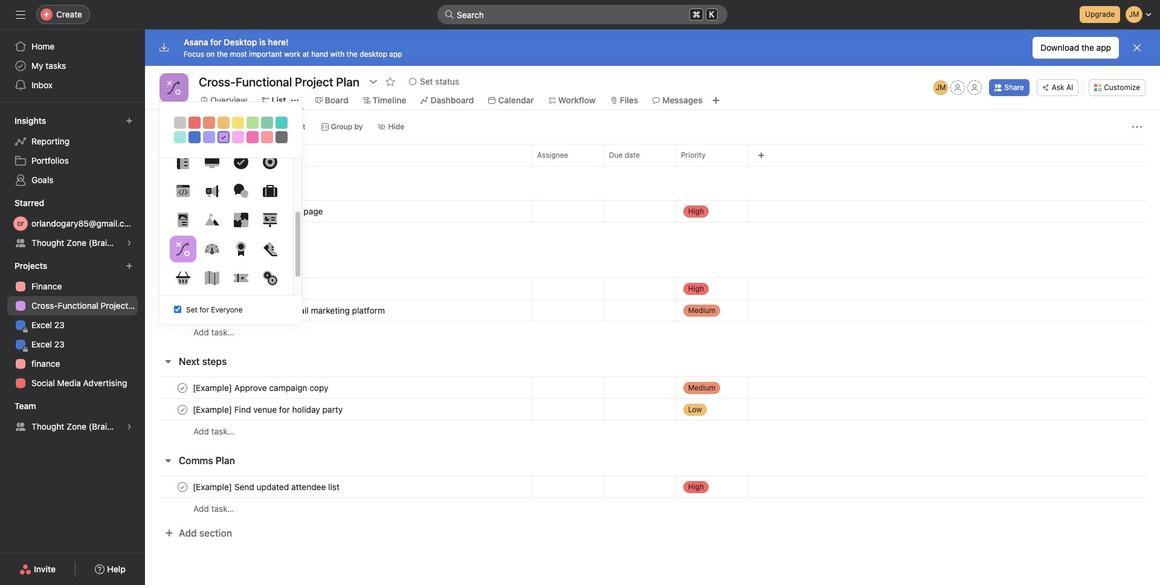 Task type: vqa. For each thing, say whether or not it's contained in the screenshot.
Task name text box within THE [EXAMPLE] FIND VENUE FOR HOLIDAY PARTY cell
yes



Task type: locate. For each thing, give the bounding box(es) containing it.
collapse task list for this group image
[[163, 357, 173, 366], [163, 456, 173, 466]]

mark complete image inside [example] redesign landing page cell
[[175, 204, 190, 219]]

1 vertical spatial mark complete image
[[175, 402, 190, 417]]

mark complete image inside [example] evaluate new email marketing platform cell
[[175, 303, 190, 318]]

0 vertical spatial mark complete image
[[175, 303, 190, 318]]

new project or portfolio image
[[126, 262, 133, 270]]

1 mark complete image from the top
[[175, 303, 190, 318]]

new insights image
[[126, 117, 133, 125]]

hide sidebar image
[[16, 10, 25, 19]]

4 mark complete image from the top
[[175, 480, 190, 494]]

mark complete checkbox inside [example] find venue for holiday party cell
[[175, 402, 190, 417]]

computer image
[[205, 155, 219, 169]]

5 task name text field from the top
[[190, 481, 343, 493]]

task name text field for mark complete option in [example] find venue for holiday party cell
[[190, 404, 347, 416]]

0 vertical spatial collapse task list for this group image
[[163, 357, 173, 366]]

4 mark complete checkbox from the top
[[175, 402, 190, 417]]

2 mark complete checkbox from the top
[[175, 303, 190, 318]]

mark complete image
[[175, 204, 190, 219], [175, 281, 190, 296], [175, 381, 190, 395], [175, 480, 190, 494]]

task name text field for mark complete checkbox
[[190, 205, 327, 217]]

insights element
[[0, 110, 145, 192]]

3 mark complete image from the top
[[175, 381, 190, 395]]

dismiss image
[[1133, 43, 1143, 53]]

puzzle image
[[234, 213, 248, 227]]

3 mark complete checkbox from the top
[[175, 381, 190, 395]]

Mark complete checkbox
[[175, 281, 190, 296], [175, 303, 190, 318], [175, 381, 190, 395], [175, 402, 190, 417], [175, 480, 190, 494]]

coins image
[[263, 271, 277, 285]]

0 vertical spatial see details, thought zone (brainstorm space) image
[[126, 239, 133, 247]]

global element
[[0, 30, 145, 102]]

1 mark complete image from the top
[[175, 204, 190, 219]]

task name text field inside [example] evaluate new email marketing platform cell
[[190, 304, 389, 316]]

teams element
[[0, 395, 145, 439]]

mark complete checkbox inside the '[example] finalize budget' cell
[[175, 281, 190, 296]]

megaphone image
[[205, 184, 219, 198]]

task name text field inside the '[example] finalize budget' cell
[[190, 283, 298, 295]]

add to starred image
[[386, 77, 395, 86]]

2 see details, thought zone (brainstorm space) image from the top
[[126, 423, 133, 430]]

None field
[[438, 5, 728, 24]]

ribbon image
[[234, 242, 248, 256]]

header milestones tree grid
[[145, 278, 1161, 343]]

mark complete image inside [example] find venue for holiday party cell
[[175, 402, 190, 417]]

mark complete checkbox inside [example] approve campaign copy cell
[[175, 381, 190, 395]]

map image
[[205, 271, 219, 285]]

mark complete checkbox for [example] approve campaign copy cell
[[175, 381, 190, 395]]

projects element
[[0, 255, 145, 395]]

row
[[145, 144, 1161, 166], [160, 166, 1146, 167], [145, 200, 1161, 222], [145, 222, 1161, 244], [145, 278, 1161, 300], [145, 299, 1161, 322], [145, 321, 1161, 343], [145, 377, 1161, 399], [145, 398, 1161, 421], [145, 420, 1161, 443], [145, 476, 1161, 498], [145, 498, 1161, 520]]

5 mark complete checkbox from the top
[[175, 480, 190, 494]]

1 task name text field from the top
[[190, 205, 327, 217]]

task name text field inside [example] send updated attendee list cell
[[190, 481, 343, 493]]

mark complete image for mark complete option in [example] find venue for holiday party cell
[[175, 402, 190, 417]]

collapse task list for this group image for mark complete option within [example] approve campaign copy cell
[[163, 357, 173, 366]]

task name text field inside [example] redesign landing page cell
[[190, 205, 327, 217]]

None checkbox
[[174, 306, 181, 313]]

line and symbols image
[[176, 242, 190, 256]]

shoe image
[[263, 242, 277, 256]]

mark complete image inside the '[example] finalize budget' cell
[[175, 281, 190, 296]]

mark complete checkbox inside [example] evaluate new email marketing platform cell
[[175, 303, 190, 318]]

2 mark complete image from the top
[[175, 402, 190, 417]]

3 task name text field from the top
[[190, 304, 389, 316]]

[example] send updated attendee list cell
[[145, 476, 532, 498]]

None text field
[[196, 71, 363, 93]]

4 task name text field from the top
[[190, 404, 347, 416]]

see details, thought zone (brainstorm space) image
[[126, 239, 133, 247], [126, 423, 133, 430]]

2 mark complete image from the top
[[175, 281, 190, 296]]

Search tasks, projects, and more text field
[[438, 5, 728, 24]]

Mark complete checkbox
[[175, 204, 190, 219]]

mark complete image for mark complete option in [example] evaluate new email marketing platform cell
[[175, 303, 190, 318]]

mark complete checkbox for [example] evaluate new email marketing platform cell
[[175, 303, 190, 318]]

shopping basket image
[[176, 271, 190, 285]]

task name text field inside [example] find venue for holiday party cell
[[190, 404, 347, 416]]

1 vertical spatial collapse task list for this group image
[[163, 456, 173, 466]]

Task name text field
[[190, 205, 327, 217], [190, 283, 298, 295], [190, 304, 389, 316], [190, 404, 347, 416], [190, 481, 343, 493]]

[example] find venue for holiday party cell
[[145, 398, 532, 421]]

notebook image
[[176, 155, 190, 169]]

2 task name text field from the top
[[190, 283, 298, 295]]

mark complete checkbox inside [example] send updated attendee list cell
[[175, 480, 190, 494]]

mark complete image
[[175, 303, 190, 318], [175, 402, 190, 417]]

2 collapse task list for this group image from the top
[[163, 456, 173, 466]]

mark complete image for mark complete checkbox
[[175, 204, 190, 219]]

mark complete image for mark complete option within [example] send updated attendee list cell
[[175, 480, 190, 494]]

1 vertical spatial see details, thought zone (brainstorm space) image
[[126, 423, 133, 430]]

mark complete image inside [example] send updated attendee list cell
[[175, 480, 190, 494]]

1 see details, thought zone (brainstorm space) image from the top
[[126, 239, 133, 247]]

speed dial image
[[205, 242, 219, 256]]

1 collapse task list for this group image from the top
[[163, 357, 173, 366]]

mark complete image inside [example] approve campaign copy cell
[[175, 381, 190, 395]]

1 mark complete checkbox from the top
[[175, 281, 190, 296]]

more actions image
[[1133, 122, 1143, 132]]

task name text field for mark complete option within the '[example] finalize budget' cell
[[190, 283, 298, 295]]



Task type: describe. For each thing, give the bounding box(es) containing it.
collapse task list for this group image
[[163, 258, 173, 267]]

mark complete checkbox for the '[example] finalize budget' cell
[[175, 281, 190, 296]]

mark complete checkbox for [example] send updated attendee list cell
[[175, 480, 190, 494]]

task name text field for mark complete option within [example] send updated attendee list cell
[[190, 481, 343, 493]]

add field image
[[758, 152, 765, 159]]

mountain flag image
[[205, 213, 219, 227]]

see details, thought zone (brainstorm space) image inside starred element
[[126, 239, 133, 247]]

prominent image
[[445, 10, 455, 19]]

header next steps tree grid
[[145, 377, 1161, 443]]

see details, thought zone (brainstorm space) image inside teams element
[[126, 423, 133, 430]]

header comms plan tree grid
[[145, 476, 1161, 520]]

html image
[[176, 184, 190, 198]]

line_and_symbols image
[[167, 80, 181, 95]]

show options image
[[369, 77, 378, 86]]

[example] approve campaign copy cell
[[145, 377, 532, 399]]

page layout image
[[176, 213, 190, 227]]

starred element
[[0, 192, 145, 255]]

[example] evaluate new email marketing platform cell
[[145, 299, 532, 322]]

manage project members image
[[934, 80, 949, 95]]

[example] redesign landing page cell
[[145, 200, 532, 222]]

tab actions image
[[291, 97, 298, 104]]

presentation image
[[263, 213, 277, 227]]

collapse task list for this group image for mark complete option within [example] send updated attendee list cell
[[163, 456, 173, 466]]

briefcase image
[[263, 184, 277, 198]]

target image
[[263, 155, 277, 169]]

[example] finalize budget cell
[[145, 278, 532, 300]]

ticket image
[[234, 271, 248, 285]]

task name text field for mark complete option in [example] evaluate new email marketing platform cell
[[190, 304, 389, 316]]

header planning tree grid
[[145, 200, 1161, 244]]

mark complete checkbox for [example] find venue for holiday party cell
[[175, 402, 190, 417]]

chat bubbles image
[[234, 184, 248, 198]]

mark complete image for mark complete option within the '[example] finalize budget' cell
[[175, 281, 190, 296]]

add tab image
[[711, 96, 721, 105]]

Task name text field
[[190, 382, 332, 394]]

mark complete image for mark complete option within [example] approve campaign copy cell
[[175, 381, 190, 395]]

check image
[[234, 155, 248, 169]]



